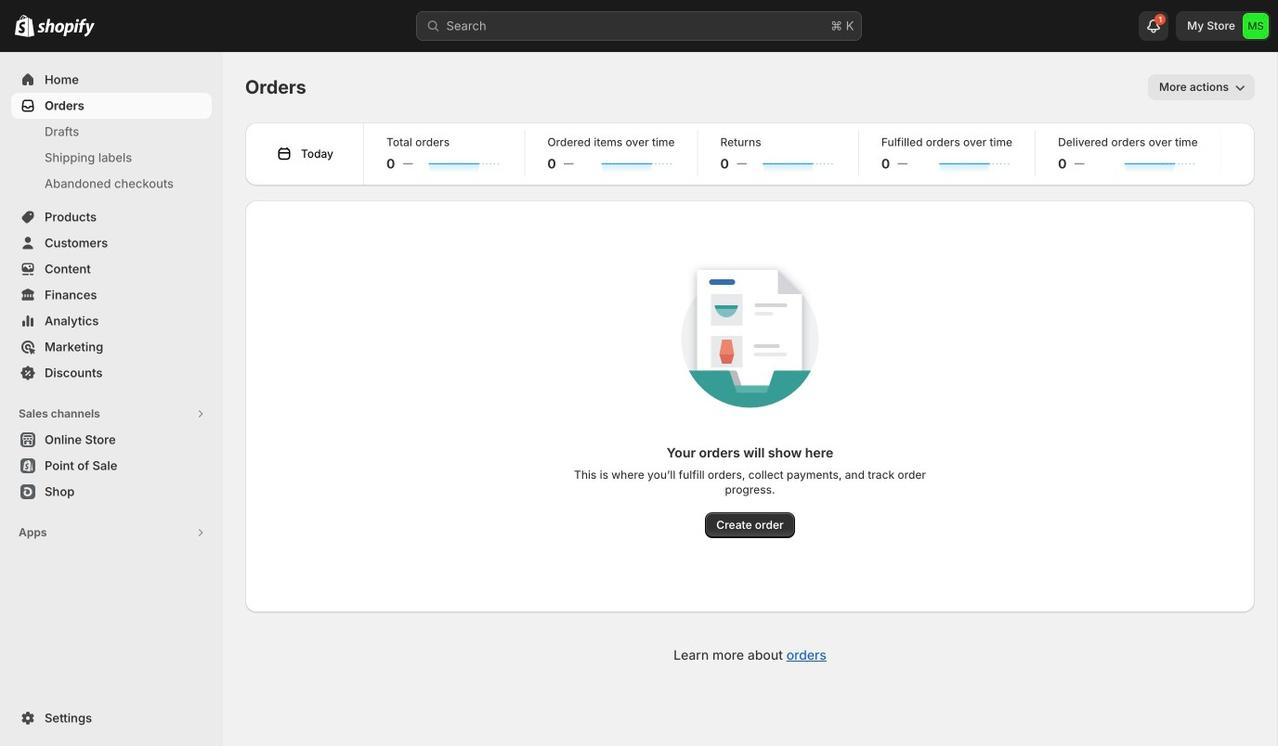 Task type: locate. For each thing, give the bounding box(es) containing it.
0 horizontal spatial shopify image
[[15, 15, 34, 37]]

1 horizontal spatial shopify image
[[37, 18, 95, 37]]

shopify image
[[15, 15, 34, 37], [37, 18, 95, 37]]



Task type: describe. For each thing, give the bounding box(es) containing it.
my store image
[[1243, 13, 1269, 39]]



